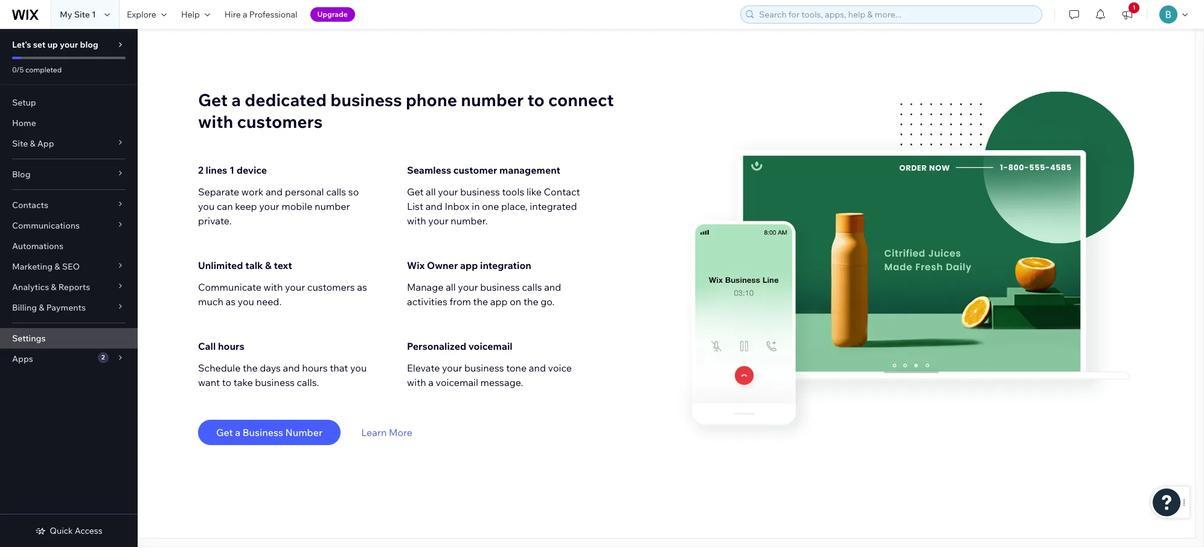 Task type: vqa. For each thing, say whether or not it's contained in the screenshot.


Task type: locate. For each thing, give the bounding box(es) containing it.
get a business number button
[[198, 420, 341, 446]]

quick
[[50, 526, 73, 537]]

billing & payments
[[12, 303, 86, 313]]

customers
[[237, 111, 323, 132], [307, 281, 355, 294]]

your
[[60, 39, 78, 50], [438, 186, 458, 198], [259, 201, 279, 213], [428, 215, 449, 227], [285, 281, 305, 294], [458, 281, 478, 294], [442, 362, 462, 374]]

number.
[[451, 215, 488, 227]]

your up from
[[458, 281, 478, 294]]

2 inside "sidebar" element
[[101, 354, 105, 362]]

number inside separate work and personal calls so you can keep your mobile number private.
[[315, 201, 350, 213]]

take
[[234, 377, 253, 389]]

site & app button
[[0, 133, 138, 154]]

communications
[[12, 220, 80, 231]]

1 horizontal spatial hours
[[302, 362, 328, 374]]

0 horizontal spatial 2
[[101, 354, 105, 362]]

personalized voicemail
[[407, 341, 513, 353]]

&
[[30, 138, 35, 149], [265, 260, 272, 272], [55, 262, 60, 272], [51, 282, 57, 293], [39, 303, 44, 313]]

0 horizontal spatial site
[[12, 138, 28, 149]]

a right hire
[[243, 9, 247, 20]]

number
[[461, 89, 524, 111], [315, 201, 350, 213]]

your inside "sidebar" element
[[60, 39, 78, 50]]

1
[[1133, 4, 1136, 11], [92, 9, 96, 20], [229, 164, 234, 176]]

marketing & seo
[[12, 262, 80, 272]]

1 vertical spatial app
[[490, 296, 508, 308]]

1 vertical spatial get
[[407, 186, 424, 198]]

business inside get all your business tools like contact list and inbox in one place, integrated with your number.
[[460, 186, 500, 198]]

your inside separate work and personal calls so you can keep your mobile number private.
[[259, 201, 279, 213]]

mobile
[[282, 201, 313, 213]]

and right days
[[283, 362, 300, 374]]

communications button
[[0, 216, 138, 236]]

0 vertical spatial voicemail
[[469, 341, 513, 353]]

app
[[460, 260, 478, 272], [490, 296, 508, 308]]

1 horizontal spatial as
[[357, 281, 367, 294]]

a inside button
[[235, 427, 240, 439]]

0 horizontal spatial you
[[198, 201, 215, 213]]

& inside popup button
[[39, 303, 44, 313]]

with inside elevate your business tone and voice with a voicemail message.
[[407, 377, 426, 389]]

site inside 'dropdown button'
[[12, 138, 28, 149]]

0 vertical spatial hours
[[218, 341, 244, 353]]

need.
[[256, 296, 282, 308]]

and right work
[[266, 186, 283, 198]]

you right that
[[350, 362, 367, 374]]

automations
[[12, 241, 63, 252]]

your down work
[[259, 201, 279, 213]]

upgrade button
[[310, 7, 355, 22]]

app right the owner at top left
[[460, 260, 478, 272]]

sidebar element
[[0, 29, 138, 548]]

0 vertical spatial all
[[426, 186, 436, 198]]

marketing & seo button
[[0, 257, 138, 277]]

get inside get a dedicated business phone number to connect with customers
[[198, 89, 228, 111]]

professional
[[249, 9, 298, 20]]

0 vertical spatial app
[[460, 260, 478, 272]]

1 vertical spatial 2
[[101, 354, 105, 362]]

0 horizontal spatial hours
[[218, 341, 244, 353]]

to inside get a dedicated business phone number to connect with customers
[[528, 89, 545, 111]]

0 horizontal spatial app
[[460, 260, 478, 272]]

all inside manage all your business calls and activities from the app on the go.
[[446, 281, 456, 294]]

wix owner app integration
[[407, 260, 531, 272]]

your right up
[[60, 39, 78, 50]]

business inside elevate your business tone and voice with a voicemail message.
[[464, 362, 504, 374]]

0 vertical spatial you
[[198, 201, 215, 213]]

0 horizontal spatial 1
[[92, 9, 96, 20]]

activities
[[407, 296, 448, 308]]

0 vertical spatial to
[[528, 89, 545, 111]]

communicate with your customers as much as you need.
[[198, 281, 367, 308]]

hours
[[218, 341, 244, 353], [302, 362, 328, 374]]

to down the schedule
[[222, 377, 231, 389]]

business for app
[[480, 281, 520, 294]]

business inside get a dedicated business phone number to connect with customers
[[331, 89, 402, 111]]

hours right call
[[218, 341, 244, 353]]

work
[[241, 186, 264, 198]]

& left app
[[30, 138, 35, 149]]

analytics & reports
[[12, 282, 90, 293]]

and right tone
[[529, 362, 546, 374]]

home
[[12, 118, 36, 129]]

1 horizontal spatial app
[[490, 296, 508, 308]]

all up from
[[446, 281, 456, 294]]

to inside schedule the days and hours that you want to take business calls.
[[222, 377, 231, 389]]

and
[[266, 186, 283, 198], [426, 201, 443, 213], [544, 281, 561, 294], [283, 362, 300, 374], [529, 362, 546, 374]]

to
[[528, 89, 545, 111], [222, 377, 231, 389]]

with down list
[[407, 215, 426, 227]]

with inside the 'communicate with your customers as much as you need.'
[[264, 281, 283, 294]]

and inside manage all your business calls and activities from the app on the go.
[[544, 281, 561, 294]]

a
[[243, 9, 247, 20], [231, 89, 241, 111], [428, 377, 434, 389], [235, 427, 240, 439]]

site right my
[[74, 9, 90, 20]]

1 horizontal spatial 1
[[229, 164, 234, 176]]

completed
[[25, 65, 62, 74]]

your down inbox
[[428, 215, 449, 227]]

a for get a business number
[[235, 427, 240, 439]]

settings link
[[0, 329, 138, 349]]

site down home
[[12, 138, 28, 149]]

0 horizontal spatial all
[[426, 186, 436, 198]]

0 vertical spatial get
[[198, 89, 228, 111]]

list
[[407, 201, 423, 213]]

calls left so
[[326, 186, 346, 198]]

you inside schedule the days and hours that you want to take business calls.
[[350, 362, 367, 374]]

seamless customer management
[[407, 164, 561, 176]]

the right on
[[524, 296, 539, 308]]

help
[[181, 9, 200, 20]]

get inside button
[[216, 427, 233, 439]]

to left connect
[[528, 89, 545, 111]]

you down communicate
[[238, 296, 254, 308]]

0 vertical spatial customers
[[237, 111, 323, 132]]

a down elevate
[[428, 377, 434, 389]]

contacts button
[[0, 195, 138, 216]]

you inside separate work and personal calls so you can keep your mobile number private.
[[198, 201, 215, 213]]

1 vertical spatial customers
[[307, 281, 355, 294]]

phone
[[406, 89, 457, 111]]

app left on
[[490, 296, 508, 308]]

2 vertical spatial you
[[350, 362, 367, 374]]

management
[[500, 164, 561, 176]]

calls inside manage all your business calls and activities from the app on the go.
[[522, 281, 542, 294]]

2 horizontal spatial 1
[[1133, 4, 1136, 11]]

calls.
[[297, 377, 319, 389]]

and inside separate work and personal calls so you can keep your mobile number private.
[[266, 186, 283, 198]]

2 left lines
[[198, 164, 204, 176]]

0 vertical spatial site
[[74, 9, 90, 20]]

1 vertical spatial as
[[226, 296, 236, 308]]

site & app
[[12, 138, 54, 149]]

0 vertical spatial calls
[[326, 186, 346, 198]]

& left reports on the bottom left of page
[[51, 282, 57, 293]]

1 horizontal spatial you
[[238, 296, 254, 308]]

unlimited talk & text
[[198, 260, 292, 272]]

contact
[[544, 186, 580, 198]]

& left seo
[[55, 262, 60, 272]]

get a dedicated business phone number to connect with customers
[[198, 89, 614, 132]]

0 vertical spatial 2
[[198, 164, 204, 176]]

tone
[[506, 362, 527, 374]]

all for get
[[426, 186, 436, 198]]

1 vertical spatial to
[[222, 377, 231, 389]]

2 vertical spatial get
[[216, 427, 233, 439]]

get all your business tools like contact list and inbox in one place, integrated with your number.
[[407, 186, 580, 227]]

0 horizontal spatial as
[[226, 296, 236, 308]]

a left dedicated
[[231, 89, 241, 111]]

2
[[198, 164, 204, 176], [101, 354, 105, 362]]

from
[[450, 296, 471, 308]]

0 horizontal spatial calls
[[326, 186, 346, 198]]

more
[[389, 427, 413, 439]]

call hours
[[198, 341, 244, 353]]

0 horizontal spatial number
[[315, 201, 350, 213]]

calls inside separate work and personal calls so you can keep your mobile number private.
[[326, 186, 346, 198]]

integration
[[480, 260, 531, 272]]

calls
[[326, 186, 346, 198], [522, 281, 542, 294]]

your down personalized voicemail
[[442, 362, 462, 374]]

1 horizontal spatial 2
[[198, 164, 204, 176]]

you up private.
[[198, 201, 215, 213]]

your up inbox
[[438, 186, 458, 198]]

all for manage
[[446, 281, 456, 294]]

1 for my site 1
[[92, 9, 96, 20]]

and right list
[[426, 201, 443, 213]]

& right billing
[[39, 303, 44, 313]]

voicemail up elevate your business tone and voice with a voicemail message.
[[469, 341, 513, 353]]

1 vertical spatial voicemail
[[436, 377, 478, 389]]

you
[[198, 201, 215, 213], [238, 296, 254, 308], [350, 362, 367, 374]]

contacts
[[12, 200, 48, 211]]

with up need.
[[264, 281, 283, 294]]

customers inside the 'communicate with your customers as much as you need.'
[[307, 281, 355, 294]]

1 horizontal spatial calls
[[522, 281, 542, 294]]

a inside get a dedicated business phone number to connect with customers
[[231, 89, 241, 111]]

site
[[74, 9, 90, 20], [12, 138, 28, 149]]

number
[[285, 427, 323, 439]]

all down seamless
[[426, 186, 436, 198]]

1 horizontal spatial site
[[74, 9, 90, 20]]

1 horizontal spatial all
[[446, 281, 456, 294]]

payments
[[46, 303, 86, 313]]

hours up calls.
[[302, 362, 328, 374]]

Search for tools, apps, help & more... field
[[756, 6, 1038, 23]]

voicemail down personalized voicemail
[[436, 377, 478, 389]]

and up go.
[[544, 281, 561, 294]]

1 vertical spatial you
[[238, 296, 254, 308]]

a left the business
[[235, 427, 240, 439]]

with down elevate
[[407, 377, 426, 389]]

text
[[274, 260, 292, 272]]

& inside "dropdown button"
[[51, 282, 57, 293]]

explore
[[127, 9, 156, 20]]

calls up go.
[[522, 281, 542, 294]]

1 horizontal spatial number
[[461, 89, 524, 111]]

1 vertical spatial calls
[[522, 281, 542, 294]]

2 down settings link
[[101, 354, 105, 362]]

1 horizontal spatial to
[[528, 89, 545, 111]]

0 horizontal spatial to
[[222, 377, 231, 389]]

the
[[473, 296, 488, 308], [524, 296, 539, 308], [243, 362, 258, 374]]

your down text
[[285, 281, 305, 294]]

0 horizontal spatial the
[[243, 362, 258, 374]]

1 vertical spatial all
[[446, 281, 456, 294]]

with up lines
[[198, 111, 233, 132]]

with
[[198, 111, 233, 132], [407, 215, 426, 227], [264, 281, 283, 294], [407, 377, 426, 389]]

1 button
[[1114, 0, 1141, 29]]

1 vertical spatial site
[[12, 138, 28, 149]]

voice
[[548, 362, 572, 374]]

2 horizontal spatial you
[[350, 362, 367, 374]]

personalized
[[407, 341, 466, 353]]

separate work and personal calls so you can keep your mobile number private.
[[198, 186, 359, 227]]

get inside get all your business tools like contact list and inbox in one place, integrated with your number.
[[407, 186, 424, 198]]

1 vertical spatial hours
[[302, 362, 328, 374]]

0 vertical spatial as
[[357, 281, 367, 294]]

1 vertical spatial number
[[315, 201, 350, 213]]

let's set up your blog
[[12, 39, 98, 50]]

all
[[426, 186, 436, 198], [446, 281, 456, 294]]

business inside manage all your business calls and activities from the app on the go.
[[480, 281, 520, 294]]

blog
[[80, 39, 98, 50]]

0 vertical spatial number
[[461, 89, 524, 111]]

analytics
[[12, 282, 49, 293]]

lines
[[206, 164, 227, 176]]

the right from
[[473, 296, 488, 308]]

the up "take"
[[243, 362, 258, 374]]

all inside get all your business tools like contact list and inbox in one place, integrated with your number.
[[426, 186, 436, 198]]



Task type: describe. For each thing, give the bounding box(es) containing it.
can
[[217, 201, 233, 213]]

much
[[198, 296, 223, 308]]

my site 1
[[60, 9, 96, 20]]

call
[[198, 341, 216, 353]]

business inside schedule the days and hours that you want to take business calls.
[[255, 377, 295, 389]]

with inside get a dedicated business phone number to connect with customers
[[198, 111, 233, 132]]

the inside schedule the days and hours that you want to take business calls.
[[243, 362, 258, 374]]

setup link
[[0, 92, 138, 113]]

wix
[[407, 260, 425, 272]]

my
[[60, 9, 72, 20]]

& for app
[[30, 138, 35, 149]]

& for seo
[[55, 262, 60, 272]]

separate
[[198, 186, 239, 198]]

a for get a dedicated business phone number to connect with customers
[[231, 89, 241, 111]]

business
[[243, 427, 283, 439]]

hire a professional link
[[217, 0, 305, 29]]

app inside manage all your business calls and activities from the app on the go.
[[490, 296, 508, 308]]

get a business number
[[216, 427, 323, 439]]

device
[[237, 164, 267, 176]]

hire
[[225, 9, 241, 20]]

analytics & reports button
[[0, 277, 138, 298]]

upgrade
[[317, 10, 348, 19]]

your inside manage all your business calls and activities from the app on the go.
[[458, 281, 478, 294]]

1 horizontal spatial the
[[473, 296, 488, 308]]

access
[[75, 526, 102, 537]]

with inside get all your business tools like contact list and inbox in one place, integrated with your number.
[[407, 215, 426, 227]]

private.
[[198, 215, 232, 227]]

like
[[527, 186, 542, 198]]

0/5 completed
[[12, 65, 62, 74]]

message.
[[481, 377, 523, 389]]

customers inside get a dedicated business phone number to connect with customers
[[237, 111, 323, 132]]

set
[[33, 39, 46, 50]]

and inside elevate your business tone and voice with a voicemail message.
[[529, 362, 546, 374]]

on
[[510, 296, 521, 308]]

2 lines 1 device
[[198, 164, 267, 176]]

help button
[[174, 0, 217, 29]]

2 for 2
[[101, 354, 105, 362]]

automations link
[[0, 236, 138, 257]]

and inside schedule the days and hours that you want to take business calls.
[[283, 362, 300, 374]]

1 for 2 lines 1 device
[[229, 164, 234, 176]]

hire a professional
[[225, 9, 298, 20]]

that
[[330, 362, 348, 374]]

keep
[[235, 201, 257, 213]]

let's
[[12, 39, 31, 50]]

1 inside button
[[1133, 4, 1136, 11]]

0/5
[[12, 65, 24, 74]]

setup
[[12, 97, 36, 108]]

number inside get a dedicated business phone number to connect with customers
[[461, 89, 524, 111]]

voicemail inside elevate your business tone and voice with a voicemail message.
[[436, 377, 478, 389]]

2 horizontal spatial the
[[524, 296, 539, 308]]

& for reports
[[51, 282, 57, 293]]

marketing
[[12, 262, 53, 272]]

and inside get all your business tools like contact list and inbox in one place, integrated with your number.
[[426, 201, 443, 213]]

up
[[47, 39, 58, 50]]

a inside elevate your business tone and voice with a voicemail message.
[[428, 377, 434, 389]]

unlimited
[[198, 260, 243, 272]]

you inside the 'communicate with your customers as much as you need.'
[[238, 296, 254, 308]]

billing & payments button
[[0, 298, 138, 318]]

blog button
[[0, 164, 138, 185]]

calls for and
[[522, 281, 542, 294]]

home link
[[0, 113, 138, 133]]

communicate
[[198, 281, 262, 294]]

seamless
[[407, 164, 451, 176]]

owner
[[427, 260, 458, 272]]

reports
[[58, 282, 90, 293]]

learn more button
[[361, 426, 413, 440]]

2 for 2 lines 1 device
[[198, 164, 204, 176]]

your inside elevate your business tone and voice with a voicemail message.
[[442, 362, 462, 374]]

schedule
[[198, 362, 241, 374]]

personal
[[285, 186, 324, 198]]

business for inbox
[[460, 186, 500, 198]]

settings
[[12, 333, 46, 344]]

seo
[[62, 262, 80, 272]]

manage all your business calls and activities from the app on the go.
[[407, 281, 561, 308]]

learn
[[361, 427, 387, 439]]

one
[[482, 201, 499, 213]]

get for with
[[198, 89, 228, 111]]

app
[[37, 138, 54, 149]]

learn more
[[361, 427, 413, 439]]

you for lines
[[198, 201, 215, 213]]

you for hours
[[350, 362, 367, 374]]

& for payments
[[39, 303, 44, 313]]

blog
[[12, 169, 31, 180]]

inbox
[[445, 201, 470, 213]]

integrated
[[530, 201, 577, 213]]

days
[[260, 362, 281, 374]]

a for hire a professional
[[243, 9, 247, 20]]

calls for so
[[326, 186, 346, 198]]

want
[[198, 377, 220, 389]]

hours inside schedule the days and hours that you want to take business calls.
[[302, 362, 328, 374]]

get for and
[[407, 186, 424, 198]]

business for customers
[[331, 89, 402, 111]]

in
[[472, 201, 480, 213]]

manage
[[407, 281, 444, 294]]

go.
[[541, 296, 555, 308]]

apps
[[12, 354, 33, 365]]

place,
[[501, 201, 528, 213]]

& right 'talk' at the top left of page
[[265, 260, 272, 272]]

schedule the days and hours that you want to take business calls.
[[198, 362, 367, 389]]

quick access button
[[35, 526, 102, 537]]

dedicated
[[245, 89, 327, 111]]

your inside the 'communicate with your customers as much as you need.'
[[285, 281, 305, 294]]

customer
[[453, 164, 497, 176]]



